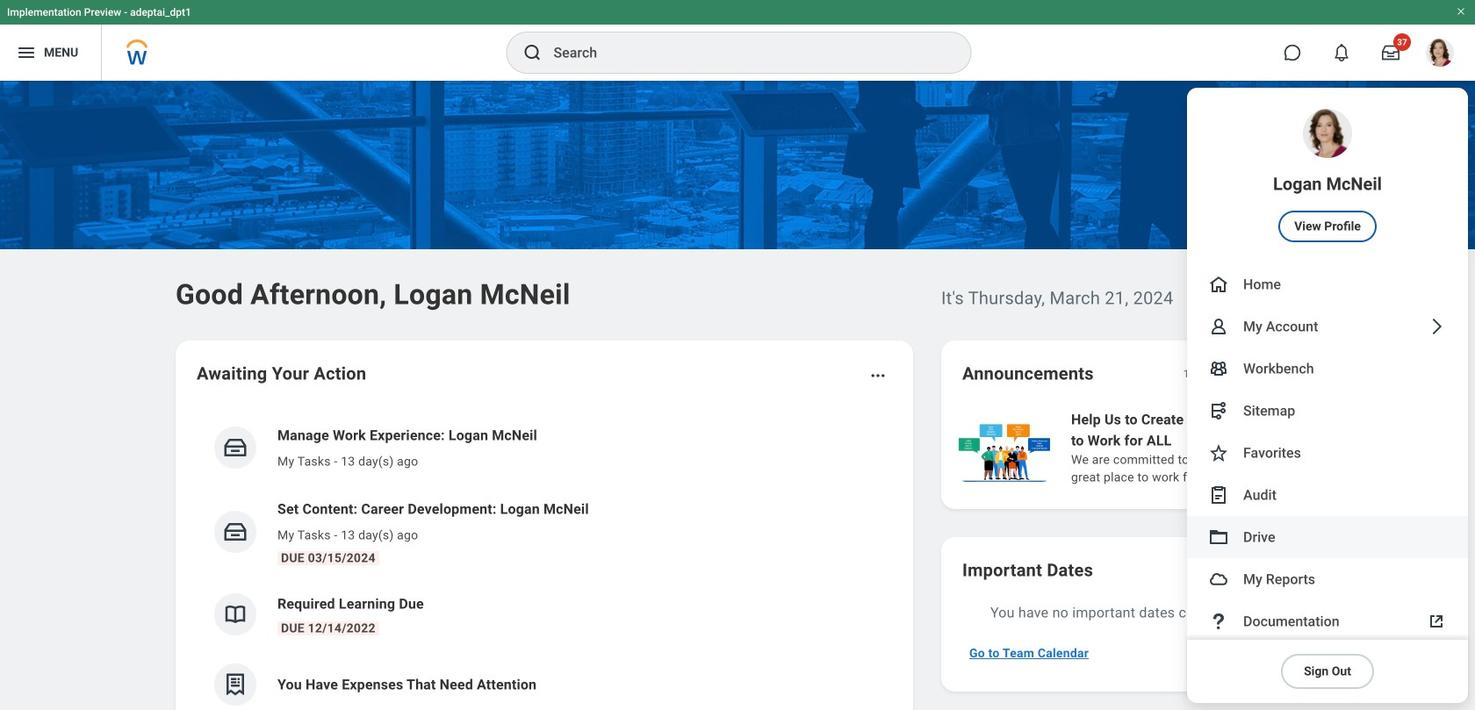 Task type: locate. For each thing, give the bounding box(es) containing it.
2 inbox image from the top
[[222, 519, 249, 545]]

2 menu item from the top
[[1188, 264, 1469, 306]]

status
[[1184, 367, 1212, 381]]

6 menu item from the top
[[1188, 432, 1469, 474]]

inbox large image
[[1383, 44, 1400, 61]]

banner
[[0, 0, 1476, 704]]

main content
[[0, 81, 1476, 711]]

chevron right small image
[[1256, 365, 1274, 383]]

logan mcneil image
[[1427, 39, 1455, 67]]

0 vertical spatial inbox image
[[222, 435, 249, 461]]

star image
[[1209, 443, 1230, 464]]

10 menu item from the top
[[1188, 601, 1469, 643]]

folder open image
[[1209, 527, 1230, 548]]

1 vertical spatial inbox image
[[222, 519, 249, 545]]

chevron right image
[[1427, 316, 1448, 337]]

list
[[956, 408, 1476, 488], [197, 411, 892, 711]]

9 menu item from the top
[[1188, 559, 1469, 601]]

3 menu item from the top
[[1188, 306, 1469, 348]]

close environment banner image
[[1456, 6, 1467, 17]]

inbox image
[[222, 435, 249, 461], [222, 519, 249, 545]]

menu item
[[1188, 88, 1469, 264], [1188, 264, 1469, 306], [1188, 306, 1469, 348], [1188, 348, 1469, 390], [1188, 390, 1469, 432], [1188, 432, 1469, 474], [1188, 474, 1469, 517], [1188, 517, 1469, 559], [1188, 559, 1469, 601], [1188, 601, 1469, 643]]

8 menu item from the top
[[1188, 517, 1469, 559]]

menu
[[1188, 88, 1469, 704]]



Task type: vqa. For each thing, say whether or not it's contained in the screenshot.
Export to Excel image
no



Task type: describe. For each thing, give the bounding box(es) containing it.
Search Workday  search field
[[554, 33, 935, 72]]

endpoints image
[[1209, 401, 1230, 422]]

paste image
[[1209, 485, 1230, 506]]

avatar image
[[1209, 569, 1230, 590]]

4 menu item from the top
[[1188, 348, 1469, 390]]

home image
[[1209, 274, 1230, 295]]

7 menu item from the top
[[1188, 474, 1469, 517]]

dashboard expenses image
[[222, 672, 249, 698]]

1 menu item from the top
[[1188, 88, 1469, 264]]

ext link image
[[1427, 611, 1448, 632]]

notifications large image
[[1333, 44, 1351, 61]]

question image
[[1209, 611, 1230, 632]]

related actions image
[[870, 367, 887, 385]]

chevron left small image
[[1224, 365, 1242, 383]]

justify image
[[16, 42, 37, 63]]

contact card matrix manager image
[[1209, 358, 1230, 379]]

search image
[[522, 42, 543, 63]]

1 inbox image from the top
[[222, 435, 249, 461]]

book open image
[[222, 602, 249, 628]]

1 horizontal spatial list
[[956, 408, 1476, 488]]

5 menu item from the top
[[1188, 390, 1469, 432]]

0 horizontal spatial list
[[197, 411, 892, 711]]



